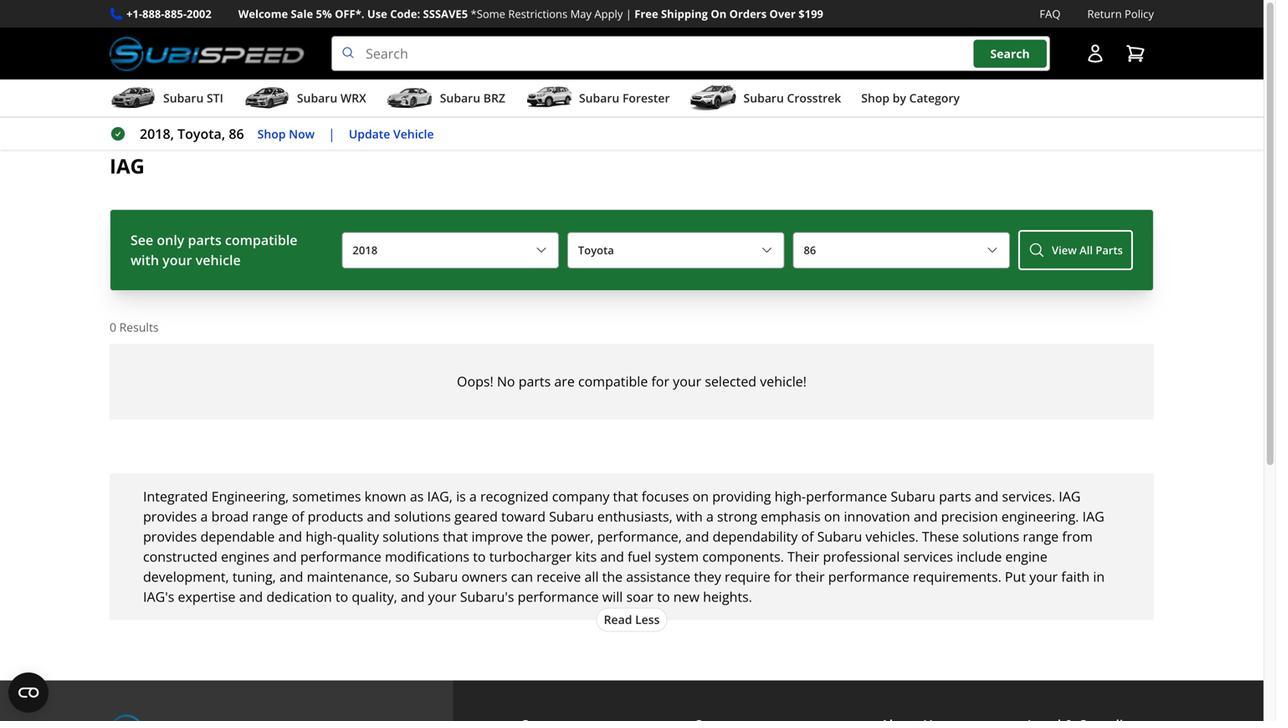 Task type: locate. For each thing, give the bounding box(es) containing it.
0 vertical spatial compatible
[[225, 231, 298, 249]]

provides
[[143, 507, 197, 525], [143, 527, 197, 545]]

1 vertical spatial shop
[[257, 126, 286, 142]]

solutions up modifications at the bottom of page
[[383, 527, 439, 545]]

1 horizontal spatial range
[[1023, 527, 1059, 545]]

open widget image
[[8, 673, 49, 713]]

no
[[497, 372, 515, 390]]

the up turbocharger at the bottom left of the page
[[527, 527, 547, 545]]

heights.
[[703, 588, 752, 606]]

0 horizontal spatial that
[[443, 527, 468, 545]]

2 vertical spatial parts
[[939, 487, 971, 505]]

2 provides from the top
[[143, 527, 197, 545]]

selected
[[705, 372, 757, 390]]

and
[[975, 487, 999, 505], [367, 507, 391, 525], [914, 507, 938, 525], [278, 527, 302, 545], [685, 527, 709, 545], [273, 548, 297, 566], [600, 548, 624, 566], [280, 568, 303, 586], [239, 588, 263, 606], [401, 588, 425, 606]]

enthusiasts,
[[597, 507, 673, 525]]

shop left by
[[861, 90, 890, 106]]

to down assistance
[[657, 588, 670, 606]]

view
[[1052, 243, 1077, 258]]

shipping
[[661, 6, 708, 21]]

update vehicle
[[349, 126, 434, 142]]

1 vertical spatial of
[[801, 527, 814, 545]]

a right is
[[469, 487, 477, 505]]

of up 'their'
[[801, 527, 814, 545]]

parts up precision
[[939, 487, 971, 505]]

performance down professional
[[828, 568, 910, 586]]

0 horizontal spatial shop
[[257, 126, 286, 142]]

1 vertical spatial provides
[[143, 527, 197, 545]]

0 vertical spatial provides
[[143, 507, 197, 525]]

shop inside dropdown button
[[861, 90, 890, 106]]

0 vertical spatial the
[[527, 527, 547, 545]]

receive
[[537, 568, 581, 586]]

known
[[365, 487, 407, 505]]

iag,
[[427, 487, 453, 505]]

0 horizontal spatial compatible
[[225, 231, 298, 249]]

restrictions
[[508, 6, 568, 21]]

provides down integrated
[[143, 507, 197, 525]]

high-
[[775, 487, 806, 505], [306, 527, 337, 545]]

range down engineering.
[[1023, 527, 1059, 545]]

of down sometimes
[[292, 507, 304, 525]]

with inside integrated engineering, sometimes known as iag, is a recognized company that focuses on providing high-performance subaru parts and services. iag provides a broad range of products and solutions geared toward subaru enthusiasts, with a strong emphasis on innovation and precision engineering. iag provides dependable and high-quality solutions that improve the power, performance, and dependability of subaru vehicles. these solutions range from constructed engines and performance modifications to turbocharger kits and fuel system components. their professional services include engine development, tuning, and maintenance, so subaru owners can receive all the assistance they require for their performance requirements. put your faith in iag's expertise and dedication to quality, and your subaru's performance will soar to new heights. read less
[[676, 507, 703, 525]]

subaru crosstrek button
[[690, 83, 841, 116]]

subaru up the 'power,'
[[549, 507, 594, 525]]

toyota,
[[178, 125, 225, 143]]

read
[[604, 612, 632, 628]]

1 vertical spatial with
[[676, 507, 703, 525]]

1 vertical spatial |
[[328, 125, 335, 143]]

that down geared
[[443, 527, 468, 545]]

a left strong
[[706, 507, 714, 525]]

parts right no
[[519, 372, 551, 390]]

tuning,
[[233, 568, 276, 586]]

for left their
[[774, 568, 792, 586]]

engineering,
[[212, 487, 289, 505]]

dependability
[[713, 527, 798, 545]]

geared
[[454, 507, 498, 525]]

with down see
[[131, 251, 159, 269]]

2 horizontal spatial parts
[[939, 487, 971, 505]]

your inside see only parts compatible with your vehicle
[[162, 251, 192, 269]]

1 horizontal spatial that
[[613, 487, 638, 505]]

subaru wrx button
[[243, 83, 366, 116]]

1 horizontal spatial to
[[473, 548, 486, 566]]

professional
[[823, 548, 900, 566]]

and down tuning,
[[239, 588, 263, 606]]

and up precision
[[975, 487, 999, 505]]

compatible right are
[[578, 372, 648, 390]]

0 vertical spatial for
[[652, 372, 670, 390]]

high- down products
[[306, 527, 337, 545]]

assistance
[[626, 568, 691, 586]]

subaru up professional
[[817, 527, 862, 545]]

+1-
[[126, 6, 142, 21]]

1 vertical spatial compatible
[[578, 372, 648, 390]]

performance down receive on the left
[[518, 588, 599, 606]]

return policy
[[1088, 6, 1154, 21]]

on
[[711, 6, 727, 21]]

a left broad
[[200, 507, 208, 525]]

0
[[110, 319, 116, 335]]

and up tuning,
[[273, 548, 297, 566]]

1 provides from the top
[[143, 507, 197, 525]]

1 horizontal spatial for
[[774, 568, 792, 586]]

soar
[[626, 588, 654, 606]]

as
[[410, 487, 424, 505]]

high- up emphasis
[[775, 487, 806, 505]]

from
[[1062, 527, 1093, 545]]

subaru sti button
[[110, 83, 223, 116]]

dependable
[[200, 527, 275, 545]]

0 vertical spatial that
[[613, 487, 638, 505]]

off*.
[[335, 6, 364, 21]]

will
[[602, 588, 623, 606]]

subaru down modifications at the bottom of page
[[413, 568, 458, 586]]

system
[[655, 548, 699, 566]]

category
[[909, 90, 960, 106]]

0 vertical spatial shop
[[861, 90, 890, 106]]

0 horizontal spatial parts
[[188, 231, 222, 249]]

for
[[652, 372, 670, 390], [774, 568, 792, 586]]

sssave5
[[423, 6, 468, 21]]

1 horizontal spatial high-
[[775, 487, 806, 505]]

shop
[[861, 90, 890, 106], [257, 126, 286, 142]]

shop for shop by category
[[861, 90, 890, 106]]

solutions
[[394, 507, 451, 525], [383, 527, 439, 545], [963, 527, 1020, 545]]

performance
[[806, 487, 887, 505], [300, 548, 382, 566], [828, 568, 910, 586], [518, 588, 599, 606]]

888-
[[142, 6, 164, 21]]

to up owners
[[473, 548, 486, 566]]

your down only
[[162, 251, 192, 269]]

update
[[349, 126, 390, 142]]

subaru up innovation
[[891, 487, 936, 505]]

0 vertical spatial |
[[626, 6, 632, 21]]

search
[[991, 46, 1030, 61]]

0 horizontal spatial range
[[252, 507, 288, 525]]

broad
[[211, 507, 249, 525]]

parts up vehicle
[[188, 231, 222, 249]]

1 vertical spatial the
[[602, 568, 623, 586]]

1 vertical spatial that
[[443, 527, 468, 545]]

results
[[119, 319, 159, 335]]

1 vertical spatial parts
[[519, 372, 551, 390]]

0 horizontal spatial to
[[335, 588, 348, 606]]

0 horizontal spatial of
[[292, 507, 304, 525]]

forester
[[623, 90, 670, 106]]

dedication
[[266, 588, 332, 606]]

| right now
[[328, 125, 335, 143]]

return
[[1088, 6, 1122, 21]]

on right emphasis
[[824, 507, 841, 525]]

subispeed logo image
[[110, 36, 305, 71], [110, 714, 305, 721]]

2 subispeed logo image from the top
[[110, 714, 305, 721]]

subaru left forester
[[579, 90, 620, 106]]

for left selected
[[652, 372, 670, 390]]

1 horizontal spatial with
[[676, 507, 703, 525]]

1 vertical spatial high-
[[306, 527, 337, 545]]

compatible up vehicle
[[225, 231, 298, 249]]

that up enthusiasts,
[[613, 487, 638, 505]]

and right dependable
[[278, 527, 302, 545]]

a subaru sti thumbnail image image
[[110, 85, 157, 111]]

oops! no parts are compatible for your selected vehicle!
[[457, 372, 807, 390]]

1 subispeed logo image from the top
[[110, 36, 305, 71]]

5%
[[316, 6, 332, 21]]

1 horizontal spatial shop
[[861, 90, 890, 106]]

1 vertical spatial iag
[[1059, 487, 1081, 505]]

the up will
[[602, 568, 623, 586]]

precision
[[941, 507, 998, 525]]

subaru's
[[460, 588, 514, 606]]

to down the maintenance,
[[335, 588, 348, 606]]

vehicle
[[196, 251, 241, 269]]

return policy link
[[1088, 5, 1154, 23]]

885-
[[164, 6, 187, 21]]

subaru
[[163, 90, 204, 106], [297, 90, 337, 106], [440, 90, 480, 106], [579, 90, 620, 106], [744, 90, 784, 106], [891, 487, 936, 505], [549, 507, 594, 525], [817, 527, 862, 545], [413, 568, 458, 586]]

0 vertical spatial on
[[693, 487, 709, 505]]

+1-888-885-2002 link
[[126, 5, 212, 23]]

button image
[[1085, 44, 1106, 64]]

0 horizontal spatial with
[[131, 251, 159, 269]]

subaru brz
[[440, 90, 505, 106]]

recognized
[[480, 487, 549, 505]]

your down the engine
[[1030, 568, 1058, 586]]

0 vertical spatial subispeed logo image
[[110, 36, 305, 71]]

on right focuses
[[693, 487, 709, 505]]

all
[[585, 568, 599, 586]]

2 vertical spatial iag
[[1083, 507, 1105, 525]]

0 horizontal spatial for
[[652, 372, 670, 390]]

search input field
[[331, 36, 1050, 71]]

iag up engineering.
[[1059, 487, 1081, 505]]

brz
[[484, 90, 505, 106]]

provides up the constructed
[[143, 527, 197, 545]]

range down engineering,
[[252, 507, 288, 525]]

0 horizontal spatial iag
[[110, 152, 145, 180]]

86
[[229, 125, 244, 143]]

new
[[674, 588, 700, 606]]

may
[[570, 6, 592, 21]]

0 vertical spatial range
[[252, 507, 288, 525]]

1 vertical spatial for
[[774, 568, 792, 586]]

shop left now
[[257, 126, 286, 142]]

1 horizontal spatial parts
[[519, 372, 551, 390]]

subaru left sti
[[163, 90, 204, 106]]

parts for iag
[[188, 231, 222, 249]]

iag down 2018,
[[110, 152, 145, 180]]

iag up from
[[1083, 507, 1105, 525]]

0 vertical spatial with
[[131, 251, 159, 269]]

1 horizontal spatial on
[[824, 507, 841, 525]]

0 vertical spatial parts
[[188, 231, 222, 249]]

parts inside see only parts compatible with your vehicle
[[188, 231, 222, 249]]

1 vertical spatial subispeed logo image
[[110, 714, 305, 721]]

a subaru forester thumbnail image image
[[526, 85, 572, 111]]

a subaru brz thumbnail image image
[[386, 85, 433, 111]]

1 horizontal spatial iag
[[1059, 487, 1081, 505]]

subaru left the brz
[[440, 90, 480, 106]]

subaru wrx
[[297, 90, 366, 106]]

with down focuses
[[676, 507, 703, 525]]

| left free
[[626, 6, 632, 21]]

for inside integrated engineering, sometimes known as iag, is a recognized company that focuses on providing high-performance subaru parts and services. iag provides a broad range of products and solutions geared toward subaru enthusiasts, with a strong emphasis on innovation and precision engineering. iag provides dependable and high-quality solutions that improve the power, performance, and dependability of subaru vehicles. these solutions range from constructed engines and performance modifications to turbocharger kits and fuel system components. their professional services include engine development, tuning, and maintenance, so subaru owners can receive all the assistance they require for their performance requirements. put your faith in iag's expertise and dedication to quality, and your subaru's performance will soar to new heights. read less
[[774, 568, 792, 586]]

by
[[893, 90, 906, 106]]

select year image
[[535, 244, 548, 257]]

owners
[[462, 568, 508, 586]]

1 horizontal spatial |
[[626, 6, 632, 21]]

engineering.
[[1002, 507, 1079, 525]]

select model image
[[986, 244, 999, 257]]

solutions down the as
[[394, 507, 451, 525]]

kits
[[575, 548, 597, 566]]



Task type: describe. For each thing, give the bounding box(es) containing it.
see only parts compatible with your vehicle
[[131, 231, 298, 269]]

faq
[[1040, 6, 1061, 21]]

0 vertical spatial high-
[[775, 487, 806, 505]]

fuel
[[628, 548, 651, 566]]

crosstrek
[[787, 90, 841, 106]]

0 horizontal spatial on
[[693, 487, 709, 505]]

in
[[1093, 568, 1105, 586]]

integrated engineering, sometimes known as iag, is a recognized company that focuses on providing high-performance subaru parts and services. iag provides a broad range of products and solutions geared toward subaru enthusiasts, with a strong emphasis on innovation and precision engineering. iag provides dependable and high-quality solutions that improve the power, performance, and dependability of subaru vehicles. these solutions range from constructed engines and performance modifications to turbocharger kits and fuel system components. their professional services include engine development, tuning, and maintenance, so subaru owners can receive all the assistance they require for their performance requirements. put your faith in iag's expertise and dedication to quality, and your subaru's performance will soar to new heights. read less
[[143, 487, 1105, 628]]

and down so
[[401, 588, 425, 606]]

policy
[[1125, 6, 1154, 21]]

quality,
[[352, 588, 397, 606]]

is
[[456, 487, 466, 505]]

now
[[289, 126, 315, 142]]

1 horizontal spatial of
[[801, 527, 814, 545]]

focuses
[[642, 487, 689, 505]]

constructed
[[143, 548, 218, 566]]

Select Year button
[[342, 232, 559, 269]]

wrx
[[340, 90, 366, 106]]

your left selected
[[673, 372, 701, 390]]

over
[[770, 6, 796, 21]]

2 horizontal spatial a
[[706, 507, 714, 525]]

include
[[957, 548, 1002, 566]]

welcome sale 5% off*. use code: sssave5 *some restrictions may apply | free shipping on orders over $199
[[238, 6, 823, 21]]

parts for 0
[[519, 372, 551, 390]]

2 horizontal spatial to
[[657, 588, 670, 606]]

engines
[[221, 548, 270, 566]]

2018,
[[140, 125, 174, 143]]

and up these
[[914, 507, 938, 525]]

2 horizontal spatial iag
[[1083, 507, 1105, 525]]

Select Make button
[[567, 232, 785, 269]]

providing
[[712, 487, 771, 505]]

vehicle!
[[760, 372, 807, 390]]

performance up innovation
[[806, 487, 887, 505]]

faq link
[[1040, 5, 1061, 23]]

code:
[[390, 6, 420, 21]]

subaru sti
[[163, 90, 223, 106]]

a subaru crosstrek thumbnail image image
[[690, 85, 737, 111]]

0 horizontal spatial |
[[328, 125, 335, 143]]

oops!
[[457, 372, 494, 390]]

shop now
[[257, 126, 315, 142]]

these
[[922, 527, 959, 545]]

use
[[367, 6, 387, 21]]

subaru forester button
[[526, 83, 670, 116]]

only
[[157, 231, 184, 249]]

select make image
[[760, 244, 774, 257]]

welcome
[[238, 6, 288, 21]]

and up system
[[685, 527, 709, 545]]

expertise
[[178, 588, 236, 606]]

update vehicle button
[[349, 124, 434, 144]]

solutions up include
[[963, 527, 1020, 545]]

improve
[[472, 527, 523, 545]]

with inside see only parts compatible with your vehicle
[[131, 251, 159, 269]]

their
[[788, 548, 820, 566]]

shop by category button
[[861, 83, 960, 116]]

subaru brz button
[[386, 83, 505, 116]]

requirements.
[[913, 568, 1002, 586]]

+1-888-885-2002
[[126, 6, 212, 21]]

power,
[[551, 527, 594, 545]]

0 vertical spatial of
[[292, 507, 304, 525]]

0 horizontal spatial high-
[[306, 527, 337, 545]]

a subaru wrx thumbnail image image
[[243, 85, 290, 111]]

less
[[635, 612, 660, 628]]

development,
[[143, 568, 229, 586]]

subaru forester
[[579, 90, 670, 106]]

orders
[[729, 6, 767, 21]]

parts inside integrated engineering, sometimes known as iag, is a recognized company that focuses on providing high-performance subaru parts and services. iag provides a broad range of products and solutions geared toward subaru enthusiasts, with a strong emphasis on innovation and precision engineering. iag provides dependable and high-quality solutions that improve the power, performance, and dependability of subaru vehicles. these solutions range from constructed engines and performance modifications to turbocharger kits and fuel system components. their professional services include engine development, tuning, and maintenance, so subaru owners can receive all the assistance they require for their performance requirements. put your faith in iag's expertise and dedication to quality, and your subaru's performance will soar to new heights. read less
[[939, 487, 971, 505]]

compatible inside see only parts compatible with your vehicle
[[225, 231, 298, 249]]

performance up the maintenance,
[[300, 548, 382, 566]]

0 vertical spatial iag
[[110, 152, 145, 180]]

company
[[552, 487, 610, 505]]

sti
[[207, 90, 223, 106]]

turbocharger
[[489, 548, 572, 566]]

subaru left wrx
[[297, 90, 337, 106]]

your down modifications at the bottom of page
[[428, 588, 457, 606]]

Select Model button
[[793, 232, 1010, 269]]

1 horizontal spatial compatible
[[578, 372, 648, 390]]

0 horizontal spatial a
[[200, 507, 208, 525]]

performance,
[[597, 527, 682, 545]]

0 results
[[110, 319, 159, 335]]

see
[[131, 231, 153, 249]]

and right kits
[[600, 548, 624, 566]]

parts
[[1096, 243, 1123, 258]]

0 horizontal spatial the
[[527, 527, 547, 545]]

vehicle
[[393, 126, 434, 142]]

1 vertical spatial on
[[824, 507, 841, 525]]

faith
[[1062, 568, 1090, 586]]

subaru right a subaru crosstrek thumbnail image
[[744, 90, 784, 106]]

1 horizontal spatial a
[[469, 487, 477, 505]]

engine
[[1006, 548, 1048, 566]]

shop for shop now
[[257, 126, 286, 142]]

strong
[[717, 507, 757, 525]]

emphasis
[[761, 507, 821, 525]]

put
[[1005, 568, 1026, 586]]

services
[[904, 548, 953, 566]]

and up 'dedication' on the bottom of page
[[280, 568, 303, 586]]

products
[[308, 507, 363, 525]]

1 vertical spatial range
[[1023, 527, 1059, 545]]

their
[[796, 568, 825, 586]]

vehicles.
[[866, 527, 919, 545]]

modifications
[[385, 548, 470, 566]]

sale
[[291, 6, 313, 21]]

integrated
[[143, 487, 208, 505]]

iag's
[[143, 588, 174, 606]]

*some
[[471, 6, 505, 21]]

view all parts
[[1052, 243, 1123, 258]]

sometimes
[[292, 487, 361, 505]]

toward
[[501, 507, 546, 525]]

1 horizontal spatial the
[[602, 568, 623, 586]]

shop now link
[[257, 124, 315, 144]]

and down known
[[367, 507, 391, 525]]



Task type: vqa. For each thing, say whether or not it's contained in the screenshot.
will
yes



